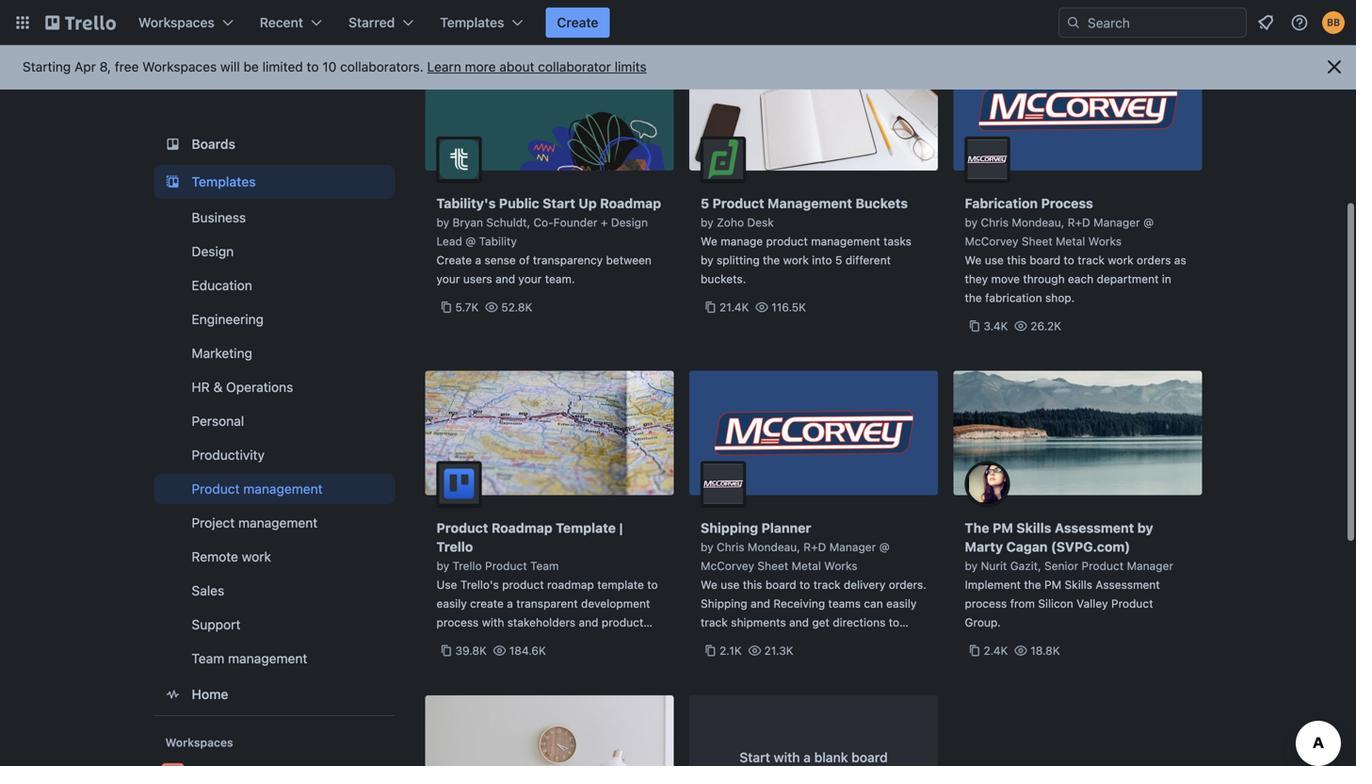Task type: describe. For each thing, give the bounding box(es) containing it.
by inside fabrication process by chris mondeau, r+d manager @ mccorvey sheet metal works we use this board to track work orders as they move through each department in the fabrication shop.
[[965, 216, 978, 229]]

and inside "tability's public start up roadmap by bryan schuldt, co-founder + design lead @ tability create a sense of transparency between your users and your team."
[[496, 272, 516, 286]]

remote
[[192, 549, 238, 564]]

to left 10
[[307, 59, 319, 74]]

product management link
[[154, 474, 395, 504]]

planner
[[762, 520, 812, 536]]

each
[[1069, 272, 1094, 286]]

21.4k
[[720, 301, 749, 314]]

template
[[598, 578, 644, 591]]

product up trello's
[[485, 559, 527, 572]]

marketing
[[192, 345, 252, 361]]

boards
[[192, 136, 236, 152]]

learn more about collaborator limits link
[[427, 59, 647, 74]]

mccorvey for fabrication process
[[965, 235, 1019, 248]]

0 vertical spatial pm
[[993, 520, 1014, 536]]

process inside the pm skills assessment by marty cagan (svpg.com) by nurit gazit, senior product manager implement the pm skills assessment process from silicon valley product group.
[[965, 597, 1008, 610]]

and down receiving
[[790, 616, 809, 629]]

2 vertical spatial workspaces
[[165, 736, 233, 749]]

create
[[470, 597, 504, 610]]

1 your from the left
[[437, 272, 460, 286]]

r+d for process
[[1068, 216, 1091, 229]]

tasks
[[884, 235, 912, 248]]

create inside "tability's public start up roadmap by bryan schuldt, co-founder + design lead @ tability create a sense of transparency between your users and your team."
[[437, 253, 472, 267]]

and inside product roadmap template | trello by trello product team use trello's product roadmap template to easily create a transparent development process with stakeholders and product owners.
[[579, 616, 599, 629]]

operations
[[226, 379, 293, 395]]

board image
[[162, 133, 184, 155]]

team management
[[192, 651, 308, 666]]

template board image
[[162, 171, 184, 193]]

collaborators.
[[340, 59, 424, 74]]

hr
[[192, 379, 210, 395]]

roadmap inside product roadmap template | trello by trello product team use trello's product roadmap template to easily create a transparent development process with stakeholders and product owners.
[[492, 520, 553, 536]]

buckets
[[856, 196, 909, 211]]

education
[[192, 278, 252, 293]]

in
[[1163, 272, 1172, 286]]

productivity link
[[154, 440, 395, 470]]

personal
[[192, 413, 244, 429]]

product up the 'project'
[[192, 481, 240, 497]]

deliver
[[701, 635, 737, 648]]

1 vertical spatial pm
[[1045, 578, 1062, 591]]

works for planner
[[825, 559, 858, 572]]

senior
[[1045, 559, 1079, 572]]

recent
[[260, 15, 303, 30]]

2 shipping from the top
[[701, 597, 748, 610]]

implement
[[965, 578, 1022, 591]]

workspaces inside dropdown button
[[139, 15, 215, 30]]

gazit,
[[1011, 559, 1042, 572]]

owners.
[[437, 635, 479, 648]]

we for shipping planner
[[701, 578, 718, 591]]

nurit
[[981, 559, 1008, 572]]

marketing link
[[154, 338, 395, 368]]

manager inside the pm skills assessment by marty cagan (svpg.com) by nurit gazit, senior product manager implement the pm skills assessment process from silicon valley product group.
[[1128, 559, 1174, 572]]

management for project management
[[238, 515, 318, 531]]

to inside fabrication process by chris mondeau, r+d manager @ mccorvey sheet metal works we use this board to track work orders as they move through each department in the fabrication shop.
[[1064, 253, 1075, 267]]

tability
[[479, 235, 517, 248]]

Search field
[[1082, 8, 1247, 37]]

hr & operations link
[[154, 372, 395, 402]]

manager for shipping planner
[[830, 540, 877, 554]]

0 notifications image
[[1255, 11, 1278, 34]]

teams
[[829, 597, 861, 610]]

design link
[[154, 237, 395, 267]]

|
[[620, 520, 623, 536]]

2.4k
[[984, 644, 1009, 657]]

primary element
[[0, 0, 1357, 45]]

from
[[1011, 597, 1036, 610]]

templates button
[[429, 8, 535, 38]]

1 vertical spatial product
[[502, 578, 544, 591]]

buckets.
[[701, 272, 747, 286]]

1 horizontal spatial skills
[[1065, 578, 1093, 591]]

different
[[846, 253, 891, 267]]

bob builder (bobbuilder40) image
[[1323, 11, 1346, 34]]

the
[[965, 520, 990, 536]]

zoho
[[717, 216, 744, 229]]

home image
[[162, 683, 184, 706]]

trello's
[[461, 578, 499, 591]]

1 vertical spatial design
[[192, 244, 234, 259]]

0 vertical spatial trello
[[437, 539, 473, 555]]

1 vertical spatial workspaces
[[142, 59, 217, 74]]

through
[[1024, 272, 1065, 286]]

schuldt,
[[487, 216, 531, 229]]

process inside product roadmap template | trello by trello product team use trello's product roadmap template to easily create a transparent development process with stakeholders and product owners.
[[437, 616, 479, 629]]

0 vertical spatial assessment
[[1055, 520, 1135, 536]]

stakeholders
[[508, 616, 576, 629]]

transparent
[[517, 597, 578, 610]]

2 vertical spatial track
[[701, 616, 728, 629]]

fabrication
[[986, 291, 1043, 304]]

valley
[[1077, 597, 1109, 610]]

process
[[1042, 196, 1094, 211]]

up
[[579, 196, 597, 211]]

support
[[192, 617, 241, 632]]

a inside product roadmap template | trello by trello product team use trello's product roadmap template to easily create a transparent development process with stakeholders and product owners.
[[507, 597, 513, 610]]

184.6k
[[510, 644, 546, 657]]

of
[[519, 253, 530, 267]]

more
[[465, 59, 496, 74]]

mondeau, for process
[[1012, 216, 1065, 229]]

1 horizontal spatial 5
[[836, 253, 843, 267]]

52.8k
[[501, 301, 533, 314]]

use for shipping
[[721, 578, 740, 591]]

@ inside "tability's public start up roadmap by bryan schuldt, co-founder + design lead @ tability create a sense of transparency between your users and your team."
[[466, 235, 476, 248]]

engineering link
[[154, 304, 395, 335]]

directions
[[833, 616, 886, 629]]

templates link
[[154, 165, 395, 199]]

start with a blank board
[[740, 750, 888, 765]]

and up shipments
[[751, 597, 771, 610]]

remote work link
[[154, 542, 395, 572]]

desk
[[748, 216, 774, 229]]

sense
[[485, 253, 516, 267]]

116.5k
[[772, 301, 807, 314]]

product down (svpg.com)
[[1082, 559, 1124, 572]]

start inside "tability's public start up roadmap by bryan schuldt, co-founder + design lead @ tability create a sense of transparency between your users and your team."
[[543, 196, 576, 211]]

splitting
[[717, 253, 760, 267]]

collaborator
[[538, 59, 611, 74]]

delivery
[[844, 578, 886, 591]]

manage
[[721, 235, 763, 248]]

sheet for planner
[[758, 559, 789, 572]]

tability's public start up roadmap by bryan schuldt, co-founder + design lead @ tability create a sense of transparency between your users and your team.
[[437, 196, 662, 286]]

lead
[[437, 235, 463, 248]]

metal for shipping planner
[[792, 559, 822, 572]]

open information menu image
[[1291, 13, 1310, 32]]

productivity
[[192, 447, 265, 463]]

founder
[[554, 216, 598, 229]]

product roadmap template | trello by trello product team use trello's product roadmap template to easily create a transparent development process with stakeholders and product owners.
[[437, 520, 658, 648]]

starting
[[23, 59, 71, 74]]

group.
[[965, 616, 1001, 629]]

board for process
[[1030, 253, 1061, 267]]

template
[[556, 520, 616, 536]]

the inside the pm skills assessment by marty cagan (svpg.com) by nurit gazit, senior product manager implement the pm skills assessment process from silicon valley product group.
[[1025, 578, 1042, 591]]

8,
[[100, 59, 111, 74]]

26.2k
[[1031, 319, 1062, 333]]

5 product management buckets by zoho desk we manage product management tasks by splitting the work into 5 different buckets.
[[701, 196, 912, 286]]

fabrication
[[965, 196, 1039, 211]]

trello product team image
[[437, 461, 482, 506]]

chris for shipping
[[717, 540, 745, 554]]

will
[[220, 59, 240, 74]]

nurit gazit, senior product manager image
[[965, 461, 1011, 506]]

product management
[[192, 481, 323, 497]]

track for process
[[1078, 253, 1105, 267]]



Task type: locate. For each thing, give the bounding box(es) containing it.
0 horizontal spatial skills
[[1017, 520, 1052, 536]]

work inside fabrication process by chris mondeau, r+d manager @ mccorvey sheet metal works we use this board to track work orders as they move through each department in the fabrication shop.
[[1109, 253, 1134, 267]]

2 vertical spatial we
[[701, 578, 718, 591]]

@ for fabrication process
[[1144, 216, 1154, 229]]

2 horizontal spatial the
[[1025, 578, 1042, 591]]

mondeau,
[[1012, 216, 1065, 229], [748, 540, 801, 554]]

track up each
[[1078, 253, 1105, 267]]

start
[[543, 196, 576, 211], [740, 750, 771, 765]]

track for planner
[[814, 578, 841, 591]]

easily inside product roadmap template | trello by trello product team use trello's product roadmap template to easily create a transparent development process with stakeholders and product owners.
[[437, 597, 467, 610]]

5 right into at the right of the page
[[836, 253, 843, 267]]

1 vertical spatial manager
[[830, 540, 877, 554]]

0 horizontal spatial this
[[743, 578, 763, 591]]

chris down "fabrication"
[[981, 216, 1009, 229]]

create down the lead
[[437, 253, 472, 267]]

use inside fabrication process by chris mondeau, r+d manager @ mccorvey sheet metal works we use this board to track work orders as they move through each department in the fabrication shop.
[[985, 253, 1004, 267]]

1 vertical spatial use
[[721, 578, 740, 591]]

1 horizontal spatial a
[[507, 597, 513, 610]]

0 vertical spatial skills
[[1017, 520, 1052, 536]]

@ inside fabrication process by chris mondeau, r+d manager @ mccorvey sheet metal works we use this board to track work orders as they move through each department in the fabrication shop.
[[1144, 216, 1154, 229]]

management inside project management link
[[238, 515, 318, 531]]

learn
[[427, 59, 462, 74]]

process up group.
[[965, 597, 1008, 610]]

design down the 'business'
[[192, 244, 234, 259]]

0 horizontal spatial track
[[701, 616, 728, 629]]

board right blank
[[852, 750, 888, 765]]

as
[[1175, 253, 1187, 267]]

1 shipping from the top
[[701, 520, 759, 536]]

1 horizontal spatial create
[[557, 15, 599, 30]]

0 horizontal spatial start
[[543, 196, 576, 211]]

1 vertical spatial create
[[437, 253, 472, 267]]

easily down use on the bottom of page
[[437, 597, 467, 610]]

work left into at the right of the page
[[784, 253, 809, 267]]

mccorvey inside fabrication process by chris mondeau, r+d manager @ mccorvey sheet metal works we use this board to track work orders as they move through each department in the fabrication shop.
[[965, 235, 1019, 248]]

manager
[[1094, 216, 1141, 229], [830, 540, 877, 554], [1128, 559, 1174, 572]]

product up transparent
[[502, 578, 544, 591]]

board up receiving
[[766, 578, 797, 591]]

chris for fabrication
[[981, 216, 1009, 229]]

templates
[[440, 15, 505, 30], [192, 174, 256, 189]]

pm up silicon
[[1045, 578, 1062, 591]]

0 horizontal spatial chris
[[717, 540, 745, 554]]

works inside shipping planner by chris mondeau, r+d manager @ mccorvey sheet metal works we use this board to track delivery orders. shipping and receiving teams can easily track shipments and get directions to deliver products.
[[825, 559, 858, 572]]

sheet down planner
[[758, 559, 789, 572]]

1 horizontal spatial product
[[602, 616, 644, 629]]

workspaces down home
[[165, 736, 233, 749]]

roadmap up +
[[600, 196, 662, 211]]

we inside shipping planner by chris mondeau, r+d manager @ mccorvey sheet metal works we use this board to track delivery orders. shipping and receiving teams can easily track shipments and get directions to deliver products.
[[701, 578, 718, 591]]

create up collaborator
[[557, 15, 599, 30]]

we inside 5 product management buckets by zoho desk we manage product management tasks by splitting the work into 5 different buckets.
[[701, 235, 718, 248]]

team inside product roadmap template | trello by trello product team use trello's product roadmap template to easily create a transparent development process with stakeholders and product owners.
[[531, 559, 559, 572]]

0 horizontal spatial roadmap
[[492, 520, 553, 536]]

1 vertical spatial the
[[965, 291, 983, 304]]

easily
[[437, 597, 467, 610], [887, 597, 917, 610]]

roadmap left template on the bottom of page
[[492, 520, 553, 536]]

2.1k
[[720, 644, 742, 657]]

workspaces up free at top left
[[139, 15, 215, 30]]

0 vertical spatial manager
[[1094, 216, 1141, 229]]

templates inside dropdown button
[[440, 15, 505, 30]]

templates up the 'business'
[[192, 174, 256, 189]]

this up shipments
[[743, 578, 763, 591]]

create inside button
[[557, 15, 599, 30]]

project management
[[192, 515, 318, 531]]

use up shipments
[[721, 578, 740, 591]]

silicon
[[1039, 597, 1074, 610]]

2 horizontal spatial track
[[1078, 253, 1105, 267]]

we for fabrication process
[[965, 253, 982, 267]]

mondeau, inside shipping planner by chris mondeau, r+d manager @ mccorvey sheet metal works we use this board to track delivery orders. shipping and receiving teams can easily track shipments and get directions to deliver products.
[[748, 540, 801, 554]]

trello up use on the bottom of page
[[437, 539, 473, 555]]

2 easily from the left
[[887, 597, 917, 610]]

with inside product roadmap template | trello by trello product team use trello's product roadmap template to easily create a transparent development process with stakeholders and product owners.
[[482, 616, 505, 629]]

workspaces
[[139, 15, 215, 30], [142, 59, 217, 74], [165, 736, 233, 749]]

0 horizontal spatial mondeau,
[[748, 540, 801, 554]]

management
[[768, 196, 853, 211]]

1 vertical spatial team
[[192, 651, 225, 666]]

0 vertical spatial mccorvey
[[965, 235, 1019, 248]]

skills up valley
[[1065, 578, 1093, 591]]

2 horizontal spatial @
[[1144, 216, 1154, 229]]

0 vertical spatial start
[[543, 196, 576, 211]]

1 horizontal spatial this
[[1008, 253, 1027, 267]]

1 horizontal spatial chris
[[981, 216, 1009, 229]]

get
[[813, 616, 830, 629]]

with down create
[[482, 616, 505, 629]]

@ up delivery
[[880, 540, 890, 554]]

a up users
[[475, 253, 482, 267]]

this up move
[[1008, 253, 1027, 267]]

your left users
[[437, 272, 460, 286]]

works inside fabrication process by chris mondeau, r+d manager @ mccorvey sheet metal works we use this board to track work orders as they move through each department in the fabrication shop.
[[1089, 235, 1122, 248]]

templates up more
[[440, 15, 505, 30]]

process
[[965, 597, 1008, 610], [437, 616, 479, 629]]

1 vertical spatial chris
[[717, 540, 745, 554]]

0 horizontal spatial work
[[242, 549, 271, 564]]

work inside 5 product management buckets by zoho desk we manage product management tasks by splitting the work into 5 different buckets.
[[784, 253, 809, 267]]

with
[[482, 616, 505, 629], [774, 750, 801, 765]]

management for product management
[[243, 481, 323, 497]]

the down gazit,
[[1025, 578, 1042, 591]]

business
[[192, 210, 246, 225]]

1 horizontal spatial track
[[814, 578, 841, 591]]

management down support link
[[228, 651, 308, 666]]

@ inside shipping planner by chris mondeau, r+d manager @ mccorvey sheet metal works we use this board to track delivery orders. shipping and receiving teams can easily track shipments and get directions to deliver products.
[[880, 540, 890, 554]]

create button
[[546, 8, 610, 38]]

with inside 'button'
[[774, 750, 801, 765]]

0 vertical spatial team
[[531, 559, 559, 572]]

metal for fabrication process
[[1056, 235, 1086, 248]]

1 vertical spatial works
[[825, 559, 858, 572]]

into
[[813, 253, 833, 267]]

blank
[[815, 750, 849, 765]]

0 vertical spatial a
[[475, 253, 482, 267]]

chris mondeau, r+d manager @ mccorvey sheet metal works image
[[701, 461, 746, 506]]

board inside fabrication process by chris mondeau, r+d manager @ mccorvey sheet metal works we use this board to track work orders as they move through each department in the fabrication shop.
[[1030, 253, 1061, 267]]

team inside "link"
[[192, 651, 225, 666]]

0 horizontal spatial design
[[192, 244, 234, 259]]

works up delivery
[[825, 559, 858, 572]]

receiving
[[774, 597, 826, 610]]

0 vertical spatial mondeau,
[[1012, 216, 1065, 229]]

use inside shipping planner by chris mondeau, r+d manager @ mccorvey sheet metal works we use this board to track delivery orders. shipping and receiving teams can easily track shipments and get directions to deliver products.
[[721, 578, 740, 591]]

work inside 'link'
[[242, 549, 271, 564]]

product down trello product team image
[[437, 520, 489, 536]]

0 vertical spatial @
[[1144, 216, 1154, 229]]

limits
[[615, 59, 647, 74]]

2 horizontal spatial a
[[804, 750, 811, 765]]

back to home image
[[45, 8, 116, 38]]

0 vertical spatial we
[[701, 235, 718, 248]]

0 horizontal spatial templates
[[192, 174, 256, 189]]

transparency
[[533, 253, 603, 267]]

0 vertical spatial workspaces
[[139, 15, 215, 30]]

work up department
[[1109, 253, 1134, 267]]

1 vertical spatial a
[[507, 597, 513, 610]]

mccorvey inside shipping planner by chris mondeau, r+d manager @ mccorvey sheet metal works we use this board to track delivery orders. shipping and receiving teams can easily track shipments and get directions to deliver products.
[[701, 559, 755, 572]]

roadmap
[[600, 196, 662, 211], [492, 520, 553, 536]]

1 horizontal spatial with
[[774, 750, 801, 765]]

mondeau, inside fabrication process by chris mondeau, r+d manager @ mccorvey sheet metal works we use this board to track work orders as they move through each department in the fabrication shop.
[[1012, 216, 1065, 229]]

2 vertical spatial manager
[[1128, 559, 1174, 572]]

work down 'project management'
[[242, 549, 271, 564]]

board up through
[[1030, 253, 1061, 267]]

0 vertical spatial metal
[[1056, 235, 1086, 248]]

and
[[496, 272, 516, 286], [751, 597, 771, 610], [579, 616, 599, 629], [790, 616, 809, 629]]

project
[[192, 515, 235, 531]]

works up department
[[1089, 235, 1122, 248]]

assessment up (svpg.com)
[[1055, 520, 1135, 536]]

manager up delivery
[[830, 540, 877, 554]]

3.4k
[[984, 319, 1009, 333]]

metal up receiving
[[792, 559, 822, 572]]

shop.
[[1046, 291, 1075, 304]]

process up owners.
[[437, 616, 479, 629]]

sheet up through
[[1022, 235, 1053, 248]]

by inside shipping planner by chris mondeau, r+d manager @ mccorvey sheet metal works we use this board to track delivery orders. shipping and receiving teams can easily track shipments and get directions to deliver products.
[[701, 540, 714, 554]]

2 vertical spatial the
[[1025, 578, 1042, 591]]

a right create
[[507, 597, 513, 610]]

1 vertical spatial @
[[466, 235, 476, 248]]

board inside shipping planner by chris mondeau, r+d manager @ mccorvey sheet metal works we use this board to track delivery orders. shipping and receiving teams can easily track shipments and get directions to deliver products.
[[766, 578, 797, 591]]

product inside 5 product management buckets by zoho desk we manage product management tasks by splitting the work into 5 different buckets.
[[767, 235, 808, 248]]

the inside 5 product management buckets by zoho desk we manage product management tasks by splitting the work into 5 different buckets.
[[763, 253, 781, 267]]

products.
[[740, 635, 791, 648]]

home link
[[154, 678, 395, 711]]

pm
[[993, 520, 1014, 536], [1045, 578, 1062, 591]]

product down desk
[[767, 235, 808, 248]]

0 vertical spatial use
[[985, 253, 1004, 267]]

2 horizontal spatial board
[[1030, 253, 1061, 267]]

1 horizontal spatial metal
[[1056, 235, 1086, 248]]

mccorvey for shipping planner
[[701, 559, 755, 572]]

orders
[[1137, 253, 1172, 267]]

use for fabrication
[[985, 253, 1004, 267]]

1 horizontal spatial start
[[740, 750, 771, 765]]

1 vertical spatial start
[[740, 750, 771, 765]]

easily down orders.
[[887, 597, 917, 610]]

1 vertical spatial this
[[743, 578, 763, 591]]

to up each
[[1064, 253, 1075, 267]]

workspaces down workspaces dropdown button
[[142, 59, 217, 74]]

1 horizontal spatial easily
[[887, 597, 917, 610]]

metal down process
[[1056, 235, 1086, 248]]

metal inside shipping planner by chris mondeau, r+d manager @ mccorvey sheet metal works we use this board to track delivery orders. shipping and receiving teams can easily track shipments and get directions to deliver products.
[[792, 559, 822, 572]]

1 horizontal spatial roadmap
[[600, 196, 662, 211]]

sheet for process
[[1022, 235, 1053, 248]]

manager down (svpg.com)
[[1128, 559, 1174, 572]]

1 horizontal spatial board
[[852, 750, 888, 765]]

management down productivity 'link'
[[243, 481, 323, 497]]

this for fabrication
[[1008, 253, 1027, 267]]

manager for fabrication process
[[1094, 216, 1141, 229]]

start with a blank board button
[[690, 695, 939, 766]]

1 horizontal spatial use
[[985, 253, 1004, 267]]

1 vertical spatial track
[[814, 578, 841, 591]]

0 horizontal spatial @
[[466, 235, 476, 248]]

zoho desk image
[[701, 137, 746, 182]]

0 horizontal spatial pm
[[993, 520, 1014, 536]]

0 horizontal spatial a
[[475, 253, 482, 267]]

(svpg.com)
[[1052, 539, 1131, 555]]

shipping planner by chris mondeau, r+d manager @ mccorvey sheet metal works we use this board to track delivery orders. shipping and receiving teams can easily track shipments and get directions to deliver products.
[[701, 520, 927, 648]]

@ up orders
[[1144, 216, 1154, 229]]

the inside fabrication process by chris mondeau, r+d manager @ mccorvey sheet metal works we use this board to track work orders as they move through each department in the fabrication shop.
[[965, 291, 983, 304]]

board for planner
[[766, 578, 797, 591]]

10
[[323, 59, 337, 74]]

project management link
[[154, 508, 395, 538]]

bryan schuldt, co-founder + design lead @ tability image
[[437, 137, 482, 182]]

management inside product management link
[[243, 481, 323, 497]]

starting apr 8, free workspaces will be limited to 10 collaborators. learn more about collaborator limits
[[23, 59, 647, 74]]

sales
[[192, 583, 225, 598]]

1 vertical spatial shipping
[[701, 597, 748, 610]]

2 vertical spatial board
[[852, 750, 888, 765]]

shipping up deliver
[[701, 597, 748, 610]]

+
[[601, 216, 608, 229]]

department
[[1097, 272, 1160, 286]]

@ down bryan
[[466, 235, 476, 248]]

0 vertical spatial chris
[[981, 216, 1009, 229]]

pm right the
[[993, 520, 1014, 536]]

skills
[[1017, 520, 1052, 536], [1065, 578, 1093, 591]]

use up move
[[985, 253, 1004, 267]]

product
[[767, 235, 808, 248], [502, 578, 544, 591], [602, 616, 644, 629]]

1 horizontal spatial mccorvey
[[965, 235, 1019, 248]]

1 easily from the left
[[437, 597, 467, 610]]

your down of
[[519, 272, 542, 286]]

0 vertical spatial this
[[1008, 253, 1027, 267]]

users
[[463, 272, 493, 286]]

0 horizontal spatial metal
[[792, 559, 822, 572]]

be
[[244, 59, 259, 74]]

2 your from the left
[[519, 272, 542, 286]]

0 horizontal spatial board
[[766, 578, 797, 591]]

r+d inside shipping planner by chris mondeau, r+d manager @ mccorvey sheet metal works we use this board to track delivery orders. shipping and receiving teams can easily track shipments and get directions to deliver products.
[[804, 540, 827, 554]]

with left blank
[[774, 750, 801, 765]]

mondeau, for planner
[[748, 540, 801, 554]]

start up "co-"
[[543, 196, 576, 211]]

r+d down planner
[[804, 540, 827, 554]]

0 vertical spatial sheet
[[1022, 235, 1053, 248]]

2 vertical spatial product
[[602, 616, 644, 629]]

management for team management
[[228, 651, 308, 666]]

the down the "they"
[[965, 291, 983, 304]]

mccorvey down "fabrication"
[[965, 235, 1019, 248]]

this inside fabrication process by chris mondeau, r+d manager @ mccorvey sheet metal works we use this board to track work orders as they move through each department in the fabrication shop.
[[1008, 253, 1027, 267]]

to right template
[[648, 578, 658, 591]]

0 vertical spatial with
[[482, 616, 505, 629]]

r+d for planner
[[804, 540, 827, 554]]

0 horizontal spatial works
[[825, 559, 858, 572]]

sales link
[[154, 576, 395, 606]]

1 horizontal spatial sheet
[[1022, 235, 1053, 248]]

a inside "tability's public start up roadmap by bryan schuldt, co-founder + design lead @ tability create a sense of transparency between your users and your team."
[[475, 253, 482, 267]]

r+d inside fabrication process by chris mondeau, r+d manager @ mccorvey sheet metal works we use this board to track work orders as they move through each department in the fabrication shop.
[[1068, 216, 1091, 229]]

to right 'directions'
[[889, 616, 900, 629]]

team up roadmap
[[531, 559, 559, 572]]

product
[[713, 196, 765, 211], [192, 481, 240, 497], [437, 520, 489, 536], [485, 559, 527, 572], [1082, 559, 1124, 572], [1112, 597, 1154, 610]]

mondeau, down process
[[1012, 216, 1065, 229]]

sheet inside fabrication process by chris mondeau, r+d manager @ mccorvey sheet metal works we use this board to track work orders as they move through each department in the fabrication shop.
[[1022, 235, 1053, 248]]

design inside "tability's public start up roadmap by bryan schuldt, co-founder + design lead @ tability create a sense of transparency between your users and your team."
[[611, 216, 648, 229]]

orders.
[[889, 578, 927, 591]]

works
[[1089, 235, 1122, 248], [825, 559, 858, 572]]

chris down chris mondeau, r+d manager @ mccorvey sheet metal works image
[[717, 540, 745, 554]]

&
[[213, 379, 223, 395]]

39.8k
[[456, 644, 487, 657]]

0 vertical spatial process
[[965, 597, 1008, 610]]

0 horizontal spatial create
[[437, 253, 472, 267]]

bryan
[[453, 216, 483, 229]]

this inside shipping planner by chris mondeau, r+d manager @ mccorvey sheet metal works we use this board to track delivery orders. shipping and receiving teams can easily track shipments and get directions to deliver products.
[[743, 578, 763, 591]]

0 horizontal spatial use
[[721, 578, 740, 591]]

product up zoho
[[713, 196, 765, 211]]

1 vertical spatial 5
[[836, 253, 843, 267]]

mondeau, down planner
[[748, 540, 801, 554]]

0 horizontal spatial sheet
[[758, 559, 789, 572]]

0 horizontal spatial r+d
[[804, 540, 827, 554]]

r+d down process
[[1068, 216, 1091, 229]]

1 horizontal spatial work
[[784, 253, 809, 267]]

to inside product roadmap template | trello by trello product team use trello's product roadmap template to easily create a transparent development process with stakeholders and product owners.
[[648, 578, 658, 591]]

1 horizontal spatial team
[[531, 559, 559, 572]]

2 vertical spatial a
[[804, 750, 811, 765]]

1 vertical spatial trello
[[453, 559, 482, 572]]

track up deliver
[[701, 616, 728, 629]]

chris inside fabrication process by chris mondeau, r+d manager @ mccorvey sheet metal works we use this board to track work orders as they move through each department in the fabrication shop.
[[981, 216, 1009, 229]]

management
[[812, 235, 881, 248], [243, 481, 323, 497], [238, 515, 318, 531], [228, 651, 308, 666]]

management inside 5 product management buckets by zoho desk we manage product management tasks by splitting the work into 5 different buckets.
[[812, 235, 881, 248]]

we down zoho
[[701, 235, 718, 248]]

shipping down chris mondeau, r+d manager @ mccorvey sheet metal works image
[[701, 520, 759, 536]]

workspaces button
[[127, 8, 245, 38]]

manager up orders
[[1094, 216, 1141, 229]]

0 vertical spatial r+d
[[1068, 216, 1091, 229]]

and down sense
[[496, 272, 516, 286]]

to up receiving
[[800, 578, 811, 591]]

board inside 'button'
[[852, 750, 888, 765]]

1 vertical spatial process
[[437, 616, 479, 629]]

we inside fabrication process by chris mondeau, r+d manager @ mccorvey sheet metal works we use this board to track work orders as they move through each department in the fabrication shop.
[[965, 253, 982, 267]]

engineering
[[192, 311, 264, 327]]

0 vertical spatial design
[[611, 216, 648, 229]]

manager inside fabrication process by chris mondeau, r+d manager @ mccorvey sheet metal works we use this board to track work orders as they move through each department in the fabrication shop.
[[1094, 216, 1141, 229]]

co-
[[534, 216, 554, 229]]

1 vertical spatial assessment
[[1096, 578, 1161, 591]]

works for process
[[1089, 235, 1122, 248]]

roadmap inside "tability's public start up roadmap by bryan schuldt, co-founder + design lead @ tability create a sense of transparency between your users and your team."
[[600, 196, 662, 211]]

0 horizontal spatial team
[[192, 651, 225, 666]]

r+d
[[1068, 216, 1091, 229], [804, 540, 827, 554]]

5 down zoho desk icon
[[701, 196, 710, 211]]

track inside fabrication process by chris mondeau, r+d manager @ mccorvey sheet metal works we use this board to track work orders as they move through each department in the fabrication shop.
[[1078, 253, 1105, 267]]

1 horizontal spatial pm
[[1045, 578, 1062, 591]]

start left blank
[[740, 750, 771, 765]]

product down the development
[[602, 616, 644, 629]]

1 horizontal spatial r+d
[[1068, 216, 1091, 229]]

by inside "tability's public start up roadmap by bryan schuldt, co-founder + design lead @ tability create a sense of transparency between your users and your team."
[[437, 216, 450, 229]]

apr
[[74, 59, 96, 74]]

metal
[[1056, 235, 1086, 248], [792, 559, 822, 572]]

assessment
[[1055, 520, 1135, 536], [1096, 578, 1161, 591]]

1 horizontal spatial process
[[965, 597, 1008, 610]]

0 vertical spatial board
[[1030, 253, 1061, 267]]

about
[[500, 59, 535, 74]]

1 vertical spatial skills
[[1065, 578, 1093, 591]]

team down support
[[192, 651, 225, 666]]

remote work
[[192, 549, 271, 564]]

the right splitting
[[763, 253, 781, 267]]

0 horizontal spatial mccorvey
[[701, 559, 755, 572]]

0 horizontal spatial product
[[502, 578, 544, 591]]

and down the development
[[579, 616, 599, 629]]

assessment up valley
[[1096, 578, 1161, 591]]

management inside 'team management' "link"
[[228, 651, 308, 666]]

we up deliver
[[701, 578, 718, 591]]

recent button
[[249, 8, 334, 38]]

management down product management link
[[238, 515, 318, 531]]

a left blank
[[804, 750, 811, 765]]

we up the "they"
[[965, 253, 982, 267]]

0 horizontal spatial process
[[437, 616, 479, 629]]

0 vertical spatial 5
[[701, 196, 710, 211]]

product inside 5 product management buckets by zoho desk we manage product management tasks by splitting the work into 5 different buckets.
[[713, 196, 765, 211]]

easily inside shipping planner by chris mondeau, r+d manager @ mccorvey sheet metal works we use this board to track delivery orders. shipping and receiving teams can easily track shipments and get directions to deliver products.
[[887, 597, 917, 610]]

start inside start with a blank board 'button'
[[740, 750, 771, 765]]

chris
[[981, 216, 1009, 229], [717, 540, 745, 554]]

work
[[784, 253, 809, 267], [1109, 253, 1134, 267], [242, 549, 271, 564]]

mccorvey up shipments
[[701, 559, 755, 572]]

a inside 'button'
[[804, 750, 811, 765]]

personal link
[[154, 406, 395, 436]]

1 vertical spatial we
[[965, 253, 982, 267]]

product right valley
[[1112, 597, 1154, 610]]

design right +
[[611, 216, 648, 229]]

the pm skills assessment by marty cagan (svpg.com) by nurit gazit, senior product manager implement the pm skills assessment process from silicon valley product group.
[[965, 520, 1174, 629]]

chris mondeau, r+d manager @ mccorvey sheet metal works image
[[965, 137, 1011, 182]]

chris inside shipping planner by chris mondeau, r+d manager @ mccorvey sheet metal works we use this board to track delivery orders. shipping and receiving teams can easily track shipments and get directions to deliver products.
[[717, 540, 745, 554]]

@ for shipping planner
[[880, 540, 890, 554]]

management up different
[[812, 235, 881, 248]]

tability's
[[437, 196, 496, 211]]

1 vertical spatial mccorvey
[[701, 559, 755, 572]]

metal inside fabrication process by chris mondeau, r+d manager @ mccorvey sheet metal works we use this board to track work orders as they move through each department in the fabrication shop.
[[1056, 235, 1086, 248]]

0 vertical spatial templates
[[440, 15, 505, 30]]

by inside product roadmap template | trello by trello product team use trello's product roadmap template to easily create a transparent development process with stakeholders and product owners.
[[437, 559, 450, 572]]

skills up cagan
[[1017, 520, 1052, 536]]

sheet inside shipping planner by chris mondeau, r+d manager @ mccorvey sheet metal works we use this board to track delivery orders. shipping and receiving teams can easily track shipments and get directions to deliver products.
[[758, 559, 789, 572]]

track up teams
[[814, 578, 841, 591]]

1 vertical spatial templates
[[192, 174, 256, 189]]

this for shipping
[[743, 578, 763, 591]]

manager inside shipping planner by chris mondeau, r+d manager @ mccorvey sheet metal works we use this board to track delivery orders. shipping and receiving teams can easily track shipments and get directions to deliver products.
[[830, 540, 877, 554]]

trello up trello's
[[453, 559, 482, 572]]

search image
[[1067, 15, 1082, 30]]

@
[[1144, 216, 1154, 229], [466, 235, 476, 248], [880, 540, 890, 554]]



Task type: vqa. For each thing, say whether or not it's contained in the screenshot.


